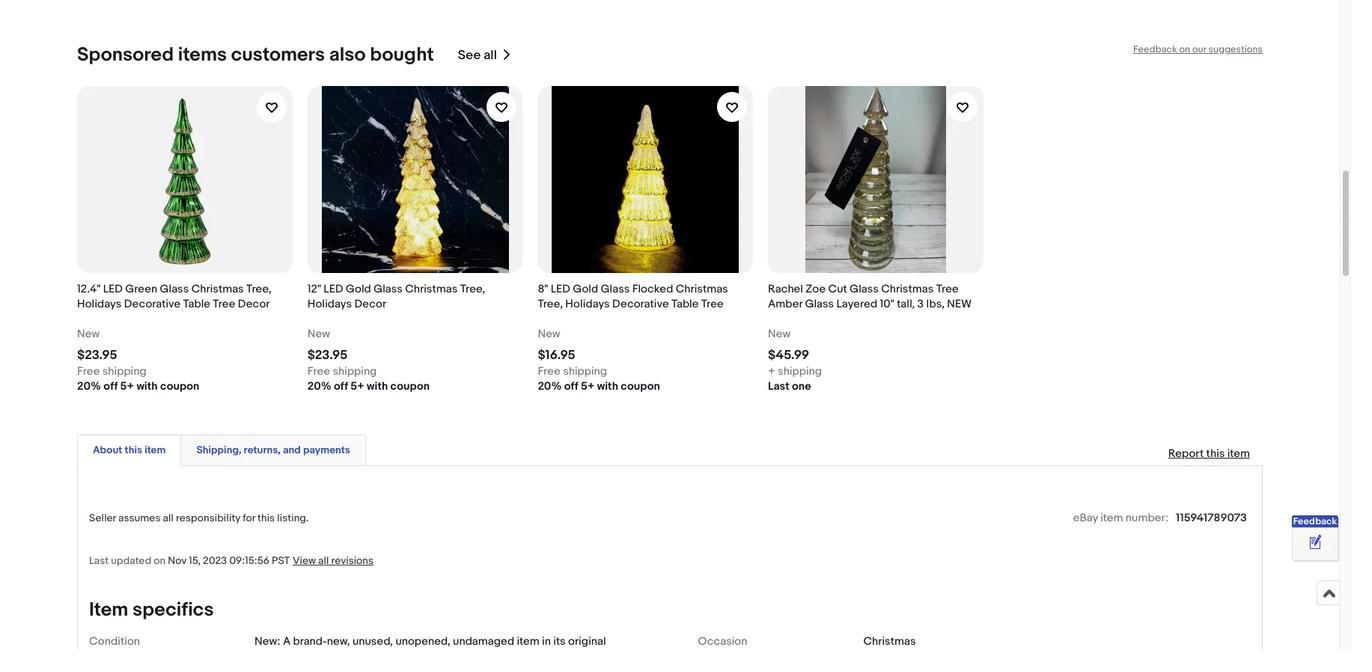 Task type: describe. For each thing, give the bounding box(es) containing it.
lbs,
[[927, 297, 945, 312]]

12.4"
[[77, 282, 101, 297]]

and
[[283, 444, 301, 457]]

free for 12.4" led green glass christmas tree, holidays decorative table tree decor
[[77, 365, 100, 379]]

this for about
[[125, 444, 142, 457]]

new $16.95 free shipping 20% off 5+ with coupon
[[538, 327, 660, 394]]

free shipping text field for decor
[[308, 365, 377, 380]]

tree, inside 8" led gold glass flocked christmas tree, holidays decorative table tree
[[538, 297, 563, 312]]

item inside new: a brand-new, unused, unopened, undamaged item in its original packaging (where packaging is ...
[[517, 635, 540, 649]]

table inside 8" led gold glass flocked christmas tree, holidays decorative table tree
[[672, 297, 699, 312]]

last inside new $45.99 + shipping last one
[[768, 380, 790, 394]]

115941789073
[[1176, 512, 1248, 526]]

$23.95 text field for 12.4" led green glass christmas tree, holidays decorative table tree decor
[[77, 348, 117, 363]]

revisions
[[331, 555, 374, 568]]

8"
[[538, 282, 548, 297]]

rachel zoe cut glass christmas tree amber glass layered 10" tall, 3 lbs, new
[[768, 282, 972, 312]]

new for 12" led gold glass christmas tree, holidays decor
[[308, 327, 330, 342]]

its
[[554, 635, 566, 649]]

returns,
[[244, 444, 281, 457]]

christmas for 12.4" led green glass christmas tree, holidays decorative table tree decor
[[191, 282, 244, 297]]

free for 8" led gold glass flocked christmas tree, holidays decorative table tree
[[538, 365, 561, 379]]

12"
[[308, 282, 321, 297]]

decorative inside 8" led gold glass flocked christmas tree, holidays decorative table tree
[[613, 297, 669, 312]]

See all text field
[[458, 48, 497, 63]]

report
[[1169, 447, 1204, 461]]

off for decorative
[[104, 380, 118, 394]]

payments
[[303, 444, 350, 457]]

last updated on nov 15, 2023 09:15:56 pst view all revisions
[[89, 555, 374, 568]]

tree inside "rachel zoe cut glass christmas tree amber glass layered 10" tall, 3 lbs, new"
[[937, 282, 959, 297]]

$23.95 for 12" led gold glass christmas tree, holidays decor
[[308, 348, 348, 363]]

amber
[[768, 297, 803, 312]]

tree, for 12.4" led green glass christmas tree, holidays decorative table tree decor
[[246, 282, 272, 297]]

1 vertical spatial on
[[154, 555, 166, 568]]

ebay
[[1074, 512, 1098, 526]]

seller
[[89, 512, 116, 525]]

(where
[[311, 650, 345, 651]]

10"
[[880, 297, 895, 312]]

tree inside 12.4" led green glass christmas tree, holidays decorative table tree decor
[[213, 297, 235, 312]]

15,
[[189, 555, 201, 568]]

our
[[1193, 44, 1207, 56]]

feedback for feedback on our suggestions
[[1134, 44, 1178, 56]]

20% for 12.4" led green glass christmas tree, holidays decorative table tree decor
[[77, 380, 101, 394]]

$16.95
[[538, 348, 576, 363]]

new text field for $23.95
[[308, 327, 330, 342]]

see all link
[[458, 44, 512, 67]]

about this item button
[[93, 443, 166, 458]]

new
[[948, 297, 972, 312]]

09:15:56
[[229, 555, 270, 568]]

off for decor
[[334, 380, 348, 394]]

led for 12.4"
[[103, 282, 123, 297]]

occasion
[[698, 635, 748, 649]]

zoe
[[806, 282, 826, 297]]

shipping for decor
[[333, 365, 377, 379]]

listing.
[[277, 512, 309, 525]]

decor inside 12.4" led green glass christmas tree, holidays decorative table tree decor
[[238, 297, 270, 312]]

cut
[[829, 282, 848, 297]]

+
[[768, 365, 776, 379]]

pst
[[272, 555, 290, 568]]

ebay item number: 115941789073
[[1074, 512, 1248, 526]]

tree, for 12" led gold glass christmas tree, holidays decor
[[460, 282, 485, 297]]

tall,
[[897, 297, 915, 312]]

$23.95 for 12.4" led green glass christmas tree, holidays decorative table tree decor
[[77, 348, 117, 363]]

new $45.99 + shipping last one
[[768, 327, 822, 394]]

8" led gold glass flocked christmas tree, holidays decorative table tree
[[538, 282, 728, 312]]

gold for $23.95
[[346, 282, 371, 297]]

with for decor
[[367, 380, 388, 394]]

christmas for rachel zoe cut glass christmas tree amber glass layered 10" tall, 3 lbs, new
[[882, 282, 934, 297]]

with for decorative
[[137, 380, 158, 394]]

about this item
[[93, 444, 166, 457]]

items
[[178, 44, 227, 67]]

20% for 12" led gold glass christmas tree, holidays decor
[[308, 380, 331, 394]]

suggestions
[[1209, 44, 1263, 56]]

updated
[[111, 555, 151, 568]]

5+ for decor
[[351, 380, 365, 394]]

seller assumes all responsibility for this listing.
[[89, 512, 309, 525]]

feedback for feedback
[[1294, 516, 1338, 528]]

feedback on our suggestions
[[1134, 44, 1263, 56]]

holidays for 12.4"
[[77, 297, 122, 312]]

in
[[542, 635, 551, 649]]

original
[[568, 635, 606, 649]]

holidays inside 8" led gold glass flocked christmas tree, holidays decorative table tree
[[566, 297, 610, 312]]

shipping, returns, and payments
[[196, 444, 350, 457]]

nov
[[168, 555, 187, 568]]

glass down zoe
[[805, 297, 834, 312]]

item inside about this item button
[[145, 444, 166, 457]]

see
[[458, 48, 481, 63]]

new: a brand-new, unused, unopened, undamaged item in its original packaging (where packaging is ...
[[255, 635, 606, 651]]

also
[[329, 44, 366, 67]]

+ shipping text field
[[768, 365, 822, 380]]

christmas inside 8" led gold glass flocked christmas tree, holidays decorative table tree
[[676, 282, 728, 297]]

rachel
[[768, 282, 803, 297]]

5+ for holidays
[[581, 380, 595, 394]]

0 vertical spatial all
[[484, 48, 497, 63]]

12.4" led green glass christmas tree, holidays decorative table tree decor
[[77, 282, 272, 312]]

number:
[[1126, 512, 1169, 526]]

item
[[89, 599, 128, 622]]

gold for $16.95
[[573, 282, 598, 297]]

tab list containing about this item
[[77, 432, 1263, 467]]

report this item link
[[1161, 440, 1258, 469]]

20% for 8" led gold glass flocked christmas tree, holidays decorative table tree
[[538, 380, 562, 394]]

unopened,
[[396, 635, 451, 649]]



Task type: vqa. For each thing, say whether or not it's contained in the screenshot.
Coupon to the left
yes



Task type: locate. For each thing, give the bounding box(es) containing it.
item right 'about'
[[145, 444, 166, 457]]

2 horizontal spatial led
[[551, 282, 571, 297]]

$23.95
[[77, 348, 117, 363], [308, 348, 348, 363]]

2 holidays from the left
[[308, 297, 352, 312]]

0 horizontal spatial off
[[104, 380, 118, 394]]

1 horizontal spatial this
[[258, 512, 275, 525]]

2 table from the left
[[672, 297, 699, 312]]

tree,
[[246, 282, 272, 297], [460, 282, 485, 297], [538, 297, 563, 312]]

item inside 'report this item' link
[[1228, 447, 1251, 461]]

1 horizontal spatial feedback
[[1294, 516, 1338, 528]]

holidays for 12"
[[308, 297, 352, 312]]

0 vertical spatial feedback
[[1134, 44, 1178, 56]]

decorative down green
[[124, 297, 181, 312]]

this for report
[[1207, 447, 1225, 461]]

green
[[125, 282, 157, 297]]

free up 20% off 5+ with coupon text field
[[308, 365, 330, 379]]

new text field up $16.95
[[538, 327, 561, 342]]

3 shipping from the left
[[563, 365, 607, 379]]

1 table from the left
[[183, 297, 210, 312]]

3 coupon from the left
[[621, 380, 660, 394]]

last left updated
[[89, 555, 109, 568]]

feedback on our suggestions link
[[1134, 44, 1263, 56]]

1 off from the left
[[104, 380, 118, 394]]

2 off from the left
[[334, 380, 348, 394]]

tree inside 8" led gold glass flocked christmas tree, holidays decorative table tree
[[701, 297, 724, 312]]

2 5+ from the left
[[351, 380, 365, 394]]

0 horizontal spatial 5+
[[120, 380, 134, 394]]

2 coupon from the left
[[391, 380, 430, 394]]

decor
[[238, 297, 270, 312], [355, 297, 387, 312]]

2 decor from the left
[[355, 297, 387, 312]]

0 vertical spatial last
[[768, 380, 790, 394]]

2023
[[203, 555, 227, 568]]

0 horizontal spatial $23.95
[[77, 348, 117, 363]]

new $23.95 free shipping 20% off 5+ with coupon down 12" led gold glass christmas tree, holidays decor
[[308, 327, 430, 394]]

new inside new $45.99 + shipping last one
[[768, 327, 791, 342]]

new:
[[255, 635, 281, 649]]

2 new text field from the left
[[538, 327, 561, 342]]

0 horizontal spatial tree
[[213, 297, 235, 312]]

decor inside 12" led gold glass christmas tree, holidays decor
[[355, 297, 387, 312]]

packaging down unused,
[[348, 650, 401, 651]]

4 new from the left
[[768, 327, 791, 342]]

gold right 12"
[[346, 282, 371, 297]]

3 new from the left
[[538, 327, 561, 342]]

tree, inside 12.4" led green glass christmas tree, holidays decorative table tree decor
[[246, 282, 272, 297]]

all right see
[[484, 48, 497, 63]]

1 holidays from the left
[[77, 297, 122, 312]]

all
[[484, 48, 497, 63], [163, 512, 174, 525], [318, 555, 329, 568]]

led right 12.4"
[[103, 282, 123, 297]]

this right report at bottom
[[1207, 447, 1225, 461]]

responsibility
[[176, 512, 240, 525]]

0 horizontal spatial free shipping text field
[[77, 365, 147, 380]]

1 decor from the left
[[238, 297, 270, 312]]

free down new text box
[[77, 365, 100, 379]]

2 new from the left
[[308, 327, 330, 342]]

holidays inside 12" led gold glass christmas tree, holidays decor
[[308, 297, 352, 312]]

20% off 5+ with coupon text field down $16.95
[[538, 380, 660, 395]]

3 with from the left
[[597, 380, 619, 394]]

1 vertical spatial all
[[163, 512, 174, 525]]

1 horizontal spatial packaging
[[348, 650, 401, 651]]

glass right green
[[160, 282, 189, 297]]

table
[[183, 297, 210, 312], [672, 297, 699, 312]]

1 horizontal spatial tree,
[[460, 282, 485, 297]]

Free shipping text field
[[77, 365, 147, 380], [308, 365, 377, 380]]

3 led from the left
[[551, 282, 571, 297]]

glass
[[160, 282, 189, 297], [374, 282, 403, 297], [601, 282, 630, 297], [850, 282, 879, 297], [805, 297, 834, 312]]

2 horizontal spatial coupon
[[621, 380, 660, 394]]

Free shipping text field
[[538, 365, 607, 380]]

shipping,
[[196, 444, 242, 457]]

2 gold from the left
[[573, 282, 598, 297]]

glass inside 12" led gold glass christmas tree, holidays decor
[[374, 282, 403, 297]]

2 $23.95 text field from the left
[[308, 348, 348, 363]]

glass inside 12.4" led green glass christmas tree, holidays decorative table tree decor
[[160, 282, 189, 297]]

1 shipping from the left
[[102, 365, 147, 379]]

led right 8"
[[551, 282, 571, 297]]

all right "view"
[[318, 555, 329, 568]]

2 horizontal spatial new text field
[[768, 327, 791, 342]]

0 horizontal spatial coupon
[[160, 380, 199, 394]]

packaging down a
[[255, 650, 308, 651]]

0 horizontal spatial new text field
[[308, 327, 330, 342]]

$23.95 text field for 12" led gold glass christmas tree, holidays decor
[[308, 348, 348, 363]]

led for 8"
[[551, 282, 571, 297]]

0 horizontal spatial table
[[183, 297, 210, 312]]

3 20% from the left
[[538, 380, 562, 394]]

0 horizontal spatial gold
[[346, 282, 371, 297]]

0 horizontal spatial free
[[77, 365, 100, 379]]

coupon inside new $16.95 free shipping 20% off 5+ with coupon
[[621, 380, 660, 394]]

new down 12"
[[308, 327, 330, 342]]

$23.95 down new text box
[[77, 348, 117, 363]]

2 new $23.95 free shipping 20% off 5+ with coupon from the left
[[308, 327, 430, 394]]

one
[[792, 380, 811, 394]]

2 vertical spatial all
[[318, 555, 329, 568]]

2 horizontal spatial all
[[484, 48, 497, 63]]

new up $45.99 text field at the bottom
[[768, 327, 791, 342]]

3 free from the left
[[538, 365, 561, 379]]

$23.95 up 20% off 5+ with coupon text field
[[308, 348, 348, 363]]

2 led from the left
[[324, 282, 343, 297]]

sponsored
[[77, 44, 174, 67]]

for
[[243, 512, 255, 525]]

christmas for 12" led gold glass christmas tree, holidays decor
[[405, 282, 458, 297]]

2 horizontal spatial this
[[1207, 447, 1225, 461]]

holidays up new $16.95 free shipping 20% off 5+ with coupon
[[566, 297, 610, 312]]

this right 'about'
[[125, 444, 142, 457]]

coupon for holidays
[[621, 380, 660, 394]]

flocked
[[633, 282, 673, 297]]

0 horizontal spatial this
[[125, 444, 142, 457]]

gold inside 12" led gold glass christmas tree, holidays decor
[[346, 282, 371, 297]]

0 horizontal spatial all
[[163, 512, 174, 525]]

about
[[93, 444, 122, 457]]

shipping
[[102, 365, 147, 379], [333, 365, 377, 379], [563, 365, 607, 379], [778, 365, 822, 379]]

0 horizontal spatial feedback
[[1134, 44, 1178, 56]]

glass up the layered on the top right of page
[[850, 282, 879, 297]]

20% up the payments
[[308, 380, 331, 394]]

1 decorative from the left
[[124, 297, 181, 312]]

1 horizontal spatial $23.95 text field
[[308, 348, 348, 363]]

3 holidays from the left
[[566, 297, 610, 312]]

1 $23.95 text field from the left
[[77, 348, 117, 363]]

decorative down flocked
[[613, 297, 669, 312]]

1 horizontal spatial with
[[367, 380, 388, 394]]

1 new text field from the left
[[308, 327, 330, 342]]

1 led from the left
[[103, 282, 123, 297]]

gold inside 8" led gold glass flocked christmas tree, holidays decorative table tree
[[573, 282, 598, 297]]

4 shipping from the left
[[778, 365, 822, 379]]

2 horizontal spatial holidays
[[566, 297, 610, 312]]

glass right 12"
[[374, 282, 403, 297]]

item specifics
[[89, 599, 214, 622]]

specifics
[[133, 599, 214, 622]]

new
[[77, 327, 100, 342], [308, 327, 330, 342], [538, 327, 561, 342], [768, 327, 791, 342]]

1 vertical spatial last
[[89, 555, 109, 568]]

glass for decor
[[374, 282, 403, 297]]

20% off 5+ with coupon text field up about this item button
[[77, 380, 199, 395]]

item right ebay
[[1101, 512, 1124, 526]]

$45.99 text field
[[768, 348, 810, 363]]

1 horizontal spatial holidays
[[308, 297, 352, 312]]

shipping, returns, and payments button
[[196, 443, 350, 458]]

glass for holidays
[[601, 282, 630, 297]]

glass for glass
[[850, 282, 879, 297]]

new for 12.4" led green glass christmas tree, holidays decorative table tree decor
[[77, 327, 100, 342]]

holidays down 12.4"
[[77, 297, 122, 312]]

brand-
[[293, 635, 327, 649]]

tab list
[[77, 432, 1263, 467]]

20%
[[77, 380, 101, 394], [308, 380, 331, 394], [538, 380, 562, 394]]

gold
[[346, 282, 371, 297], [573, 282, 598, 297]]

1 vertical spatial feedback
[[1294, 516, 1338, 528]]

1 new from the left
[[77, 327, 100, 342]]

0 horizontal spatial $23.95 text field
[[77, 348, 117, 363]]

new for rachel zoe cut glass christmas tree amber glass layered 10" tall, 3 lbs, new
[[768, 327, 791, 342]]

1 horizontal spatial free
[[308, 365, 330, 379]]

1 horizontal spatial free shipping text field
[[308, 365, 377, 380]]

led inside 8" led gold glass flocked christmas tree, holidays decorative table tree
[[551, 282, 571, 297]]

0 horizontal spatial tree,
[[246, 282, 272, 297]]

customers
[[231, 44, 325, 67]]

off up the payments
[[334, 380, 348, 394]]

tree, down 8"
[[538, 297, 563, 312]]

2 $23.95 from the left
[[308, 348, 348, 363]]

1 horizontal spatial led
[[324, 282, 343, 297]]

1 horizontal spatial all
[[318, 555, 329, 568]]

new,
[[327, 635, 350, 649]]

holidays
[[77, 297, 122, 312], [308, 297, 352, 312], [566, 297, 610, 312]]

2 horizontal spatial off
[[564, 380, 579, 394]]

all right assumes
[[163, 512, 174, 525]]

item
[[145, 444, 166, 457], [1228, 447, 1251, 461], [1101, 512, 1124, 526], [517, 635, 540, 649]]

free for 12" led gold glass christmas tree, holidays decor
[[308, 365, 330, 379]]

3
[[918, 297, 924, 312]]

1 horizontal spatial off
[[334, 380, 348, 394]]

christmas
[[191, 282, 244, 297], [405, 282, 458, 297], [676, 282, 728, 297], [882, 282, 934, 297], [864, 635, 916, 649]]

0 horizontal spatial decorative
[[124, 297, 181, 312]]

shipping inside new $45.99 + shipping last one
[[778, 365, 822, 379]]

glass inside 8" led gold glass flocked christmas tree, holidays decorative table tree
[[601, 282, 630, 297]]

off up 'about'
[[104, 380, 118, 394]]

assumes
[[118, 512, 161, 525]]

1 20% from the left
[[77, 380, 101, 394]]

2 free shipping text field from the left
[[308, 365, 377, 380]]

0 vertical spatial on
[[1180, 44, 1191, 56]]

20% down new text box
[[77, 380, 101, 394]]

1 horizontal spatial 20% off 5+ with coupon text field
[[538, 380, 660, 395]]

2 20% off 5+ with coupon text field from the left
[[538, 380, 660, 395]]

condition
[[89, 635, 140, 649]]

with
[[137, 380, 158, 394], [367, 380, 388, 394], [597, 380, 619, 394]]

on left nov
[[154, 555, 166, 568]]

1 free shipping text field from the left
[[77, 365, 147, 380]]

new $23.95 free shipping 20% off 5+ with coupon for decor
[[308, 327, 430, 394]]

0 horizontal spatial packaging
[[255, 650, 308, 651]]

1 free from the left
[[77, 365, 100, 379]]

new text field for $45.99
[[768, 327, 791, 342]]

off
[[104, 380, 118, 394], [334, 380, 348, 394], [564, 380, 579, 394]]

1 coupon from the left
[[160, 380, 199, 394]]

20% off 5+ with coupon text field for $16.95
[[538, 380, 660, 395]]

shipping inside new $16.95 free shipping 20% off 5+ with coupon
[[563, 365, 607, 379]]

table inside 12.4" led green glass christmas tree, holidays decorative table tree decor
[[183, 297, 210, 312]]

off down $16.95
[[564, 380, 579, 394]]

christmas inside "rachel zoe cut glass christmas tree amber glass layered 10" tall, 3 lbs, new"
[[882, 282, 934, 297]]

on left the our
[[1180, 44, 1191, 56]]

12" led gold glass christmas tree, holidays decor
[[308, 282, 485, 312]]

this inside button
[[125, 444, 142, 457]]

0 horizontal spatial new $23.95 free shipping 20% off 5+ with coupon
[[77, 327, 199, 394]]

sponsored items customers also bought
[[77, 44, 434, 67]]

new inside new $16.95 free shipping 20% off 5+ with coupon
[[538, 327, 561, 342]]

2 with from the left
[[367, 380, 388, 394]]

1 horizontal spatial 5+
[[351, 380, 365, 394]]

new $23.95 free shipping 20% off 5+ with coupon
[[77, 327, 199, 394], [308, 327, 430, 394]]

2 decorative from the left
[[613, 297, 669, 312]]

3 new text field from the left
[[768, 327, 791, 342]]

this
[[125, 444, 142, 457], [1207, 447, 1225, 461], [258, 512, 275, 525]]

2 horizontal spatial 5+
[[581, 380, 595, 394]]

New text field
[[77, 327, 100, 342]]

0 horizontal spatial last
[[89, 555, 109, 568]]

new text field up $45.99 text field at the bottom
[[768, 327, 791, 342]]

Last one text field
[[768, 380, 811, 395]]

free shipping text field for decorative
[[77, 365, 147, 380]]

coupon for decorative
[[160, 380, 199, 394]]

free
[[77, 365, 100, 379], [308, 365, 330, 379], [538, 365, 561, 379]]

coupon for decor
[[391, 380, 430, 394]]

layered
[[837, 297, 878, 312]]

christmas inside 12.4" led green glass christmas tree, holidays decorative table tree decor
[[191, 282, 244, 297]]

0 horizontal spatial holidays
[[77, 297, 122, 312]]

is
[[404, 650, 412, 651]]

view
[[293, 555, 316, 568]]

item right report at bottom
[[1228, 447, 1251, 461]]

coupon
[[160, 380, 199, 394], [391, 380, 430, 394], [621, 380, 660, 394]]

new up $16.95
[[538, 327, 561, 342]]

1 packaging from the left
[[255, 650, 308, 651]]

1 horizontal spatial decorative
[[613, 297, 669, 312]]

off for holidays
[[564, 380, 579, 394]]

with for holidays
[[597, 380, 619, 394]]

last down the +
[[768, 380, 790, 394]]

1 horizontal spatial coupon
[[391, 380, 430, 394]]

New text field
[[308, 327, 330, 342], [538, 327, 561, 342], [768, 327, 791, 342]]

2 horizontal spatial free
[[538, 365, 561, 379]]

new $23.95 free shipping 20% off 5+ with coupon for decorative
[[77, 327, 199, 394]]

unused,
[[353, 635, 393, 649]]

2 horizontal spatial tree
[[937, 282, 959, 297]]

glass left flocked
[[601, 282, 630, 297]]

1 horizontal spatial new text field
[[538, 327, 561, 342]]

1 20% off 5+ with coupon text field from the left
[[77, 380, 199, 395]]

20% inside new $16.95 free shipping 20% off 5+ with coupon
[[538, 380, 562, 394]]

feedback
[[1134, 44, 1178, 56], [1294, 516, 1338, 528]]

christmas inside 12" led gold glass christmas tree, holidays decor
[[405, 282, 458, 297]]

led inside 12.4" led green glass christmas tree, holidays decorative table tree decor
[[103, 282, 123, 297]]

3 off from the left
[[564, 380, 579, 394]]

0 horizontal spatial 20%
[[77, 380, 101, 394]]

1 gold from the left
[[346, 282, 371, 297]]

new text field down 12"
[[308, 327, 330, 342]]

undamaged
[[453, 635, 515, 649]]

20% off 5+ with coupon text field
[[77, 380, 199, 395], [538, 380, 660, 395]]

20% off 5+ with coupon text field
[[308, 380, 430, 395]]

item left in
[[517, 635, 540, 649]]

see all
[[458, 48, 497, 63]]

2 free from the left
[[308, 365, 330, 379]]

0 horizontal spatial decor
[[238, 297, 270, 312]]

...
[[415, 650, 423, 651]]

bought
[[370, 44, 434, 67]]

a
[[283, 635, 291, 649]]

tree, left 8"
[[460, 282, 485, 297]]

2 horizontal spatial with
[[597, 380, 619, 394]]

1 horizontal spatial on
[[1180, 44, 1191, 56]]

led inside 12" led gold glass christmas tree, holidays decor
[[324, 282, 343, 297]]

new down 12.4"
[[77, 327, 100, 342]]

free down $16.95 text field
[[538, 365, 561, 379]]

1 5+ from the left
[[120, 380, 134, 394]]

$23.95 text field down new text box
[[77, 348, 117, 363]]

0 horizontal spatial with
[[137, 380, 158, 394]]

holidays down 12"
[[308, 297, 352, 312]]

new text field for $16.95
[[538, 327, 561, 342]]

led
[[103, 282, 123, 297], [324, 282, 343, 297], [551, 282, 571, 297]]

gold right 8"
[[573, 282, 598, 297]]

new for 8" led gold glass flocked christmas tree, holidays decorative table tree
[[538, 327, 561, 342]]

1 with from the left
[[137, 380, 158, 394]]

20% off 5+ with coupon text field for $23.95
[[77, 380, 199, 395]]

2 20% from the left
[[308, 380, 331, 394]]

shipping for decorative
[[102, 365, 147, 379]]

$45.99
[[768, 348, 810, 363]]

1 new $23.95 free shipping 20% off 5+ with coupon from the left
[[77, 327, 199, 394]]

with inside new $16.95 free shipping 20% off 5+ with coupon
[[597, 380, 619, 394]]

this right 'for'
[[258, 512, 275, 525]]

1 horizontal spatial decor
[[355, 297, 387, 312]]

$23.95 text field
[[77, 348, 117, 363], [308, 348, 348, 363]]

last
[[768, 380, 790, 394], [89, 555, 109, 568]]

5+ inside new $16.95 free shipping 20% off 5+ with coupon
[[581, 380, 595, 394]]

1 horizontal spatial gold
[[573, 282, 598, 297]]

view all revisions link
[[290, 554, 374, 569]]

1 horizontal spatial tree
[[701, 297, 724, 312]]

1 $23.95 from the left
[[77, 348, 117, 363]]

0 horizontal spatial led
[[103, 282, 123, 297]]

0 horizontal spatial 20% off 5+ with coupon text field
[[77, 380, 199, 395]]

1 horizontal spatial $23.95
[[308, 348, 348, 363]]

glass for decorative
[[160, 282, 189, 297]]

1 horizontal spatial last
[[768, 380, 790, 394]]

1 horizontal spatial new $23.95 free shipping 20% off 5+ with coupon
[[308, 327, 430, 394]]

$23.95 text field up 20% off 5+ with coupon text field
[[308, 348, 348, 363]]

tree, left 12"
[[246, 282, 272, 297]]

1 horizontal spatial table
[[672, 297, 699, 312]]

report this item
[[1169, 447, 1251, 461]]

off inside new $16.95 free shipping 20% off 5+ with coupon
[[564, 380, 579, 394]]

decorative inside 12.4" led green glass christmas tree, holidays decorative table tree decor
[[124, 297, 181, 312]]

1 horizontal spatial 20%
[[308, 380, 331, 394]]

free inside new $16.95 free shipping 20% off 5+ with coupon
[[538, 365, 561, 379]]

2 horizontal spatial 20%
[[538, 380, 562, 394]]

2 packaging from the left
[[348, 650, 401, 651]]

2 horizontal spatial tree,
[[538, 297, 563, 312]]

5+ for decorative
[[120, 380, 134, 394]]

led for 12"
[[324, 282, 343, 297]]

2 shipping from the left
[[333, 365, 377, 379]]

tree, inside 12" led gold glass christmas tree, holidays decor
[[460, 282, 485, 297]]

on
[[1180, 44, 1191, 56], [154, 555, 166, 568]]

shipping for glass
[[778, 365, 822, 379]]

3 5+ from the left
[[581, 380, 595, 394]]

holidays inside 12.4" led green glass christmas tree, holidays decorative table tree decor
[[77, 297, 122, 312]]

20% down $16.95
[[538, 380, 562, 394]]

led right 12"
[[324, 282, 343, 297]]

$16.95 text field
[[538, 348, 576, 363]]

0 horizontal spatial on
[[154, 555, 166, 568]]

shipping for holidays
[[563, 365, 607, 379]]

new $23.95 free shipping 20% off 5+ with coupon down green
[[77, 327, 199, 394]]



